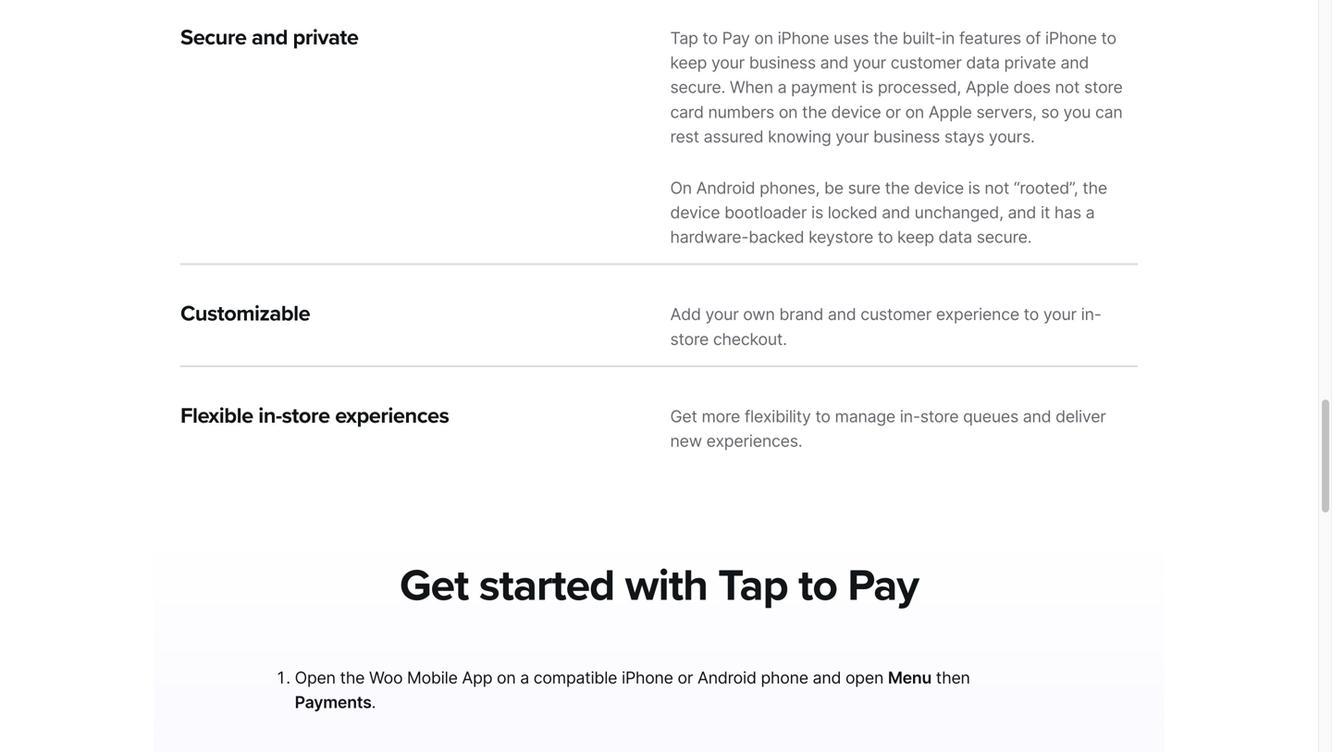 Task type: describe. For each thing, give the bounding box(es) containing it.
keep inside on android phones, be sure the device is not "rooted", the device bootloader is locked and unchanged, and it has a hardware-backed keystore to keep data secure.
[[897, 227, 934, 247]]

1 horizontal spatial business
[[873, 127, 940, 147]]

0 vertical spatial apple
[[966, 77, 1009, 97]]

of
[[1026, 28, 1041, 48]]

your right the add
[[705, 304, 739, 324]]

add
[[670, 304, 701, 324]]

on inside open the woo mobile app on a compatible iphone or android phone and open menu then payments .
[[497, 668, 516, 688]]

and inside get more flexibility to manage in-store queues and deliver new experiences.
[[1023, 406, 1051, 426]]

open
[[295, 668, 336, 688]]

can
[[1095, 102, 1123, 122]]

on
[[670, 178, 692, 198]]

compatible
[[534, 668, 617, 688]]

open the woo mobile app on a compatible iphone or android phone and open menu then payments .
[[295, 668, 970, 712]]

flexible in-store experiences
[[180, 403, 449, 429]]

on down processed,
[[905, 102, 924, 122]]

it
[[1041, 202, 1050, 222]]

1 horizontal spatial tap
[[718, 559, 788, 613]]

deliver
[[1056, 406, 1106, 426]]

in- inside add your own brand and customer experience to your in- store checkout.
[[1081, 304, 1101, 324]]

data inside on android phones, be sure the device is not "rooted", the device bootloader is locked and unchanged, and it has a hardware-backed keystore to keep data secure.
[[938, 227, 972, 247]]

payments
[[295, 693, 372, 712]]

store inside add your own brand and customer experience to your in- store checkout.
[[670, 329, 709, 349]]

tap inside tap to pay on iphone uses the built-in features of iphone to keep your business and your customer data private and secure. when a payment is processed, apple does not store card numbers on the device or on apple servers, so you can rest assured knowing your business stays yours.
[[670, 28, 698, 48]]

manage
[[835, 406, 895, 426]]

has
[[1054, 202, 1081, 222]]

your up sure
[[836, 127, 869, 147]]

bootloader
[[724, 202, 807, 222]]

secure. inside on android phones, be sure the device is not "rooted", the device bootloader is locked and unchanged, and it has a hardware-backed keystore to keep data secure.
[[977, 227, 1032, 247]]

secure
[[180, 24, 246, 50]]

a inside on android phones, be sure the device is not "rooted", the device bootloader is locked and unchanged, and it has a hardware-backed keystore to keep data secure.
[[1086, 202, 1095, 222]]

experiences.
[[706, 431, 802, 451]]

in
[[942, 28, 955, 48]]

in- inside get more flexibility to manage in-store queues and deliver new experiences.
[[900, 406, 920, 426]]

0 vertical spatial business
[[749, 53, 816, 73]]

0 horizontal spatial device
[[670, 202, 720, 222]]

and inside add your own brand and customer experience to your in- store checkout.
[[828, 304, 856, 324]]

customer inside add your own brand and customer experience to your in- store checkout.
[[861, 304, 932, 324]]

to inside get more flexibility to manage in-store queues and deliver new experiences.
[[815, 406, 830, 426]]

a inside open the woo mobile app on a compatible iphone or android phone and open menu then payments .
[[520, 668, 529, 688]]

knowing
[[768, 127, 831, 147]]

own
[[743, 304, 775, 324]]

does
[[1013, 77, 1051, 97]]

brand
[[779, 304, 823, 324]]

stays
[[944, 127, 984, 147]]

android inside on android phones, be sure the device is not "rooted", the device bootloader is locked and unchanged, and it has a hardware-backed keystore to keep data secure.
[[696, 178, 755, 198]]

woo
[[369, 668, 403, 688]]

menu
[[888, 668, 932, 688]]

secure. inside tap to pay on iphone uses the built-in features of iphone to keep your business and your customer data private and secure. when a payment is processed, apple does not store card numbers on the device or on apple servers, so you can rest assured knowing your business stays yours.
[[670, 77, 725, 97]]

"rooted",
[[1014, 178, 1078, 198]]

and left it
[[1008, 202, 1036, 222]]

app
[[462, 668, 492, 688]]

and inside open the woo mobile app on a compatible iphone or android phone and open menu then payments .
[[813, 668, 841, 688]]

processed,
[[878, 77, 961, 97]]

and up the you
[[1061, 53, 1089, 73]]

store inside get more flexibility to manage in-store queues and deliver new experiences.
[[920, 406, 959, 426]]

2 horizontal spatial device
[[914, 178, 964, 198]]

new
[[670, 431, 702, 451]]

open
[[845, 668, 884, 688]]

payment
[[791, 77, 857, 97]]

with
[[625, 559, 708, 613]]

.
[[372, 693, 376, 712]]

to inside on android phones, be sure the device is not "rooted", the device bootloader is locked and unchanged, and it has a hardware-backed keystore to keep data secure.
[[878, 227, 893, 247]]

queues
[[963, 406, 1018, 426]]

or inside tap to pay on iphone uses the built-in features of iphone to keep your business and your customer data private and secure. when a payment is processed, apple does not store card numbers on the device or on apple servers, so you can rest assured knowing your business stays yours.
[[885, 102, 901, 122]]

on android phones, be sure the device is not "rooted", the device bootloader is locked and unchanged, and it has a hardware-backed keystore to keep data secure.
[[670, 178, 1107, 247]]

0 horizontal spatial in-
[[258, 403, 282, 429]]

customer inside tap to pay on iphone uses the built-in features of iphone to keep your business and your customer data private and secure. when a payment is processed, apple does not store card numbers on the device or on apple servers, so you can rest assured knowing your business stays yours.
[[891, 53, 962, 73]]

unchanged,
[[915, 202, 1004, 222]]

the inside open the woo mobile app on a compatible iphone or android phone and open menu then payments .
[[340, 668, 365, 688]]

keystore
[[809, 227, 873, 247]]

a inside tap to pay on iphone uses the built-in features of iphone to keep your business and your customer data private and secure. when a payment is processed, apple does not store card numbers on the device or on apple servers, so you can rest assured knowing your business stays yours.
[[778, 77, 787, 97]]

get for get started with tap to pay
[[400, 559, 468, 613]]



Task type: vqa. For each thing, say whether or not it's contained in the screenshot.
checkbox
no



Task type: locate. For each thing, give the bounding box(es) containing it.
0 vertical spatial is
[[861, 77, 873, 97]]

0 horizontal spatial pay
[[722, 28, 750, 48]]

1 vertical spatial private
[[1004, 53, 1056, 73]]

your right experience in the top of the page
[[1043, 304, 1077, 324]]

secure and private
[[180, 24, 358, 50]]

business
[[749, 53, 816, 73], [873, 127, 940, 147]]

get
[[670, 406, 697, 426], [400, 559, 468, 613]]

keep inside tap to pay on iphone uses the built-in features of iphone to keep your business and your customer data private and secure. when a payment is processed, apple does not store card numbers on the device or on apple servers, so you can rest assured knowing your business stays yours.
[[670, 53, 707, 73]]

0 horizontal spatial or
[[678, 668, 693, 688]]

the right "rooted",
[[1083, 178, 1107, 198]]

flexibility
[[745, 406, 811, 426]]

android left phone
[[697, 668, 756, 688]]

features
[[959, 28, 1021, 48]]

and up payment
[[820, 53, 849, 73]]

0 vertical spatial tap
[[670, 28, 698, 48]]

get up mobile
[[400, 559, 468, 613]]

you
[[1063, 102, 1091, 122]]

rest
[[670, 127, 699, 147]]

when
[[730, 77, 773, 97]]

apple up "servers,"
[[966, 77, 1009, 97]]

1 horizontal spatial is
[[861, 77, 873, 97]]

get more flexibility to manage in-store queues and deliver new experiences.
[[670, 406, 1106, 451]]

store up can
[[1084, 77, 1123, 97]]

1 vertical spatial pay
[[848, 559, 919, 613]]

0 horizontal spatial get
[[400, 559, 468, 613]]

assured
[[704, 127, 764, 147]]

0 vertical spatial private
[[293, 24, 358, 50]]

started
[[479, 559, 615, 613]]

0 vertical spatial a
[[778, 77, 787, 97]]

store down the add
[[670, 329, 709, 349]]

apple
[[966, 77, 1009, 97], [929, 102, 972, 122]]

is right payment
[[861, 77, 873, 97]]

store left queues
[[920, 406, 959, 426]]

card
[[670, 102, 704, 122]]

the down payment
[[802, 102, 827, 122]]

then
[[936, 668, 970, 688]]

the
[[873, 28, 898, 48], [802, 102, 827, 122], [885, 178, 910, 198], [1083, 178, 1107, 198], [340, 668, 365, 688]]

phones,
[[760, 178, 820, 198]]

or
[[885, 102, 901, 122], [678, 668, 693, 688]]

2 horizontal spatial a
[[1086, 202, 1095, 222]]

is up keystore
[[811, 202, 823, 222]]

on right app
[[497, 668, 516, 688]]

flexible
[[180, 403, 253, 429]]

1 horizontal spatial iphone
[[778, 28, 829, 48]]

experience
[[936, 304, 1019, 324]]

0 vertical spatial get
[[670, 406, 697, 426]]

the up payments
[[340, 668, 365, 688]]

1 vertical spatial business
[[873, 127, 940, 147]]

get for get more flexibility to manage in-store queues and deliver new experiences.
[[670, 406, 697, 426]]

yours.
[[989, 127, 1035, 147]]

secure. up card
[[670, 77, 725, 97]]

iphone right compatible
[[622, 668, 673, 688]]

0 vertical spatial or
[[885, 102, 901, 122]]

business up when
[[749, 53, 816, 73]]

tap
[[670, 28, 698, 48], [718, 559, 788, 613]]

data
[[966, 53, 1000, 73], [938, 227, 972, 247]]

a right has
[[1086, 202, 1095, 222]]

1 vertical spatial customer
[[861, 304, 932, 324]]

mobile
[[407, 668, 458, 688]]

android right 'on'
[[696, 178, 755, 198]]

keep down unchanged,
[[897, 227, 934, 247]]

your up when
[[711, 53, 745, 73]]

1 vertical spatial device
[[914, 178, 964, 198]]

tap to pay on iphone uses the built-in features of iphone to keep your business and your customer data private and secure. when a payment is processed, apple does not store card numbers on the device or on apple servers, so you can rest assured knowing your business stays yours.
[[670, 28, 1123, 147]]

servers,
[[976, 102, 1037, 122]]

store inside tap to pay on iphone uses the built-in features of iphone to keep your business and your customer data private and secure. when a payment is processed, apple does not store card numbers on the device or on apple servers, so you can rest assured knowing your business stays yours.
[[1084, 77, 1123, 97]]

is
[[861, 77, 873, 97], [968, 178, 980, 198], [811, 202, 823, 222]]

1 horizontal spatial not
[[1055, 77, 1080, 97]]

the right "uses"
[[873, 28, 898, 48]]

uses
[[834, 28, 869, 48]]

keep up card
[[670, 53, 707, 73]]

1 vertical spatial get
[[400, 559, 468, 613]]

1 vertical spatial or
[[678, 668, 693, 688]]

secure. down unchanged,
[[977, 227, 1032, 247]]

in-
[[1081, 304, 1101, 324], [258, 403, 282, 429], [900, 406, 920, 426]]

customer down built-
[[891, 53, 962, 73]]

2 vertical spatial a
[[520, 668, 529, 688]]

1 horizontal spatial private
[[1004, 53, 1056, 73]]

2 vertical spatial device
[[670, 202, 720, 222]]

apple up stays
[[929, 102, 972, 122]]

data down unchanged,
[[938, 227, 972, 247]]

0 vertical spatial device
[[831, 102, 881, 122]]

android
[[696, 178, 755, 198], [697, 668, 756, 688]]

1 vertical spatial data
[[938, 227, 972, 247]]

device up unchanged,
[[914, 178, 964, 198]]

1 horizontal spatial get
[[670, 406, 697, 426]]

on
[[754, 28, 773, 48], [779, 102, 798, 122], [905, 102, 924, 122], [497, 668, 516, 688]]

1 vertical spatial is
[[968, 178, 980, 198]]

android inside open the woo mobile app on a compatible iphone or android phone and open menu then payments .
[[697, 668, 756, 688]]

a
[[778, 77, 787, 97], [1086, 202, 1095, 222], [520, 668, 529, 688]]

1 vertical spatial a
[[1086, 202, 1095, 222]]

2 horizontal spatial in-
[[1081, 304, 1101, 324]]

2 vertical spatial is
[[811, 202, 823, 222]]

is inside tap to pay on iphone uses the built-in features of iphone to keep your business and your customer data private and secure. when a payment is processed, apple does not store card numbers on the device or on apple servers, so you can rest assured knowing your business stays yours.
[[861, 77, 873, 97]]

1 vertical spatial apple
[[929, 102, 972, 122]]

not up unchanged,
[[985, 178, 1009, 198]]

0 vertical spatial customer
[[891, 53, 962, 73]]

2 horizontal spatial iphone
[[1045, 28, 1097, 48]]

0 vertical spatial data
[[966, 53, 1000, 73]]

iphone right of
[[1045, 28, 1097, 48]]

private
[[293, 24, 358, 50], [1004, 53, 1056, 73]]

0 horizontal spatial iphone
[[622, 668, 673, 688]]

sure
[[848, 178, 880, 198]]

1 vertical spatial keep
[[897, 227, 934, 247]]

0 horizontal spatial not
[[985, 178, 1009, 198]]

is up unchanged,
[[968, 178, 980, 198]]

1 vertical spatial secure.
[[977, 227, 1032, 247]]

get up 'new' at the right
[[670, 406, 697, 426]]

add your own brand and customer experience to your in- store checkout.
[[670, 304, 1101, 349]]

1 vertical spatial not
[[985, 178, 1009, 198]]

or inside open the woo mobile app on a compatible iphone or android phone and open menu then payments .
[[678, 668, 693, 688]]

locked
[[828, 202, 877, 222]]

business down processed,
[[873, 127, 940, 147]]

0 vertical spatial not
[[1055, 77, 1080, 97]]

on up the knowing
[[779, 102, 798, 122]]

and right secure
[[252, 24, 288, 50]]

and right locked
[[882, 202, 910, 222]]

and left deliver
[[1023, 406, 1051, 426]]

so
[[1041, 102, 1059, 122]]

0 horizontal spatial secure.
[[670, 77, 725, 97]]

device down payment
[[831, 102, 881, 122]]

customer
[[891, 53, 962, 73], [861, 304, 932, 324]]

0 vertical spatial pay
[[722, 28, 750, 48]]

0 vertical spatial secure.
[[670, 77, 725, 97]]

a right when
[[778, 77, 787, 97]]

keep
[[670, 53, 707, 73], [897, 227, 934, 247]]

customizable
[[180, 301, 310, 327]]

your down "uses"
[[853, 53, 886, 73]]

1 vertical spatial tap
[[718, 559, 788, 613]]

the right sure
[[885, 178, 910, 198]]

1 horizontal spatial in-
[[900, 406, 920, 426]]

0 horizontal spatial keep
[[670, 53, 707, 73]]

0 horizontal spatial tap
[[670, 28, 698, 48]]

tap up card
[[670, 28, 698, 48]]

private inside tap to pay on iphone uses the built-in features of iphone to keep your business and your customer data private and secure. when a payment is processed, apple does not store card numbers on the device or on apple servers, so you can rest assured knowing your business stays yours.
[[1004, 53, 1056, 73]]

1 horizontal spatial secure.
[[977, 227, 1032, 247]]

1 horizontal spatial or
[[885, 102, 901, 122]]

to
[[702, 28, 718, 48], [1101, 28, 1116, 48], [878, 227, 893, 247], [1024, 304, 1039, 324], [815, 406, 830, 426], [798, 559, 837, 613]]

pay
[[722, 28, 750, 48], [848, 559, 919, 613]]

not inside on android phones, be sure the device is not "rooted", the device bootloader is locked and unchanged, and it has a hardware-backed keystore to keep data secure.
[[985, 178, 1009, 198]]

on up when
[[754, 28, 773, 48]]

tap right with
[[718, 559, 788, 613]]

be
[[824, 178, 844, 198]]

data inside tap to pay on iphone uses the built-in features of iphone to keep your business and your customer data private and secure. when a payment is processed, apple does not store card numbers on the device or on apple servers, so you can rest assured knowing your business stays yours.
[[966, 53, 1000, 73]]

2 horizontal spatial is
[[968, 178, 980, 198]]

get inside get more flexibility to manage in-store queues and deliver new experiences.
[[670, 406, 697, 426]]

store
[[1084, 77, 1123, 97], [670, 329, 709, 349], [282, 403, 330, 429], [920, 406, 959, 426]]

numbers
[[708, 102, 774, 122]]

0 horizontal spatial private
[[293, 24, 358, 50]]

1 horizontal spatial device
[[831, 102, 881, 122]]

phone
[[761, 668, 808, 688]]

a right app
[[520, 668, 529, 688]]

not up the you
[[1055, 77, 1080, 97]]

and right brand
[[828, 304, 856, 324]]

1 horizontal spatial a
[[778, 77, 787, 97]]

0 horizontal spatial is
[[811, 202, 823, 222]]

0 vertical spatial keep
[[670, 53, 707, 73]]

secure.
[[670, 77, 725, 97], [977, 227, 1032, 247]]

device down 'on'
[[670, 202, 720, 222]]

0 vertical spatial android
[[696, 178, 755, 198]]

and
[[252, 24, 288, 50], [820, 53, 849, 73], [1061, 53, 1089, 73], [882, 202, 910, 222], [1008, 202, 1036, 222], [828, 304, 856, 324], [1023, 406, 1051, 426], [813, 668, 841, 688]]

built-
[[902, 28, 942, 48]]

experiences
[[335, 403, 449, 429]]

iphone
[[778, 28, 829, 48], [1045, 28, 1097, 48], [622, 668, 673, 688]]

your
[[711, 53, 745, 73], [853, 53, 886, 73], [836, 127, 869, 147], [705, 304, 739, 324], [1043, 304, 1077, 324]]

iphone left "uses"
[[778, 28, 829, 48]]

more
[[702, 406, 740, 426]]

1 horizontal spatial pay
[[848, 559, 919, 613]]

hardware-
[[670, 227, 749, 247]]

iphone inside open the woo mobile app on a compatible iphone or android phone and open menu then payments .
[[622, 668, 673, 688]]

not inside tap to pay on iphone uses the built-in features of iphone to keep your business and your customer data private and secure. when a payment is processed, apple does not store card numbers on the device or on apple servers, so you can rest assured knowing your business stays yours.
[[1055, 77, 1080, 97]]

data down features
[[966, 53, 1000, 73]]

1 vertical spatial android
[[697, 668, 756, 688]]

and left the open
[[813, 668, 841, 688]]

get started with tap to pay
[[400, 559, 919, 613]]

device inside tap to pay on iphone uses the built-in features of iphone to keep your business and your customer data private and secure. when a payment is processed, apple does not store card numbers on the device or on apple servers, so you can rest assured knowing your business stays yours.
[[831, 102, 881, 122]]

not
[[1055, 77, 1080, 97], [985, 178, 1009, 198]]

pay inside tap to pay on iphone uses the built-in features of iphone to keep your business and your customer data private and secure. when a payment is processed, apple does not store card numbers on the device or on apple servers, so you can rest assured knowing your business stays yours.
[[722, 28, 750, 48]]

to inside add your own brand and customer experience to your in- store checkout.
[[1024, 304, 1039, 324]]

checkout.
[[713, 329, 787, 349]]

1 horizontal spatial keep
[[897, 227, 934, 247]]

device
[[831, 102, 881, 122], [914, 178, 964, 198], [670, 202, 720, 222]]

0 horizontal spatial business
[[749, 53, 816, 73]]

0 horizontal spatial a
[[520, 668, 529, 688]]

customer left experience in the top of the page
[[861, 304, 932, 324]]

store left experiences
[[282, 403, 330, 429]]

backed
[[749, 227, 804, 247]]



